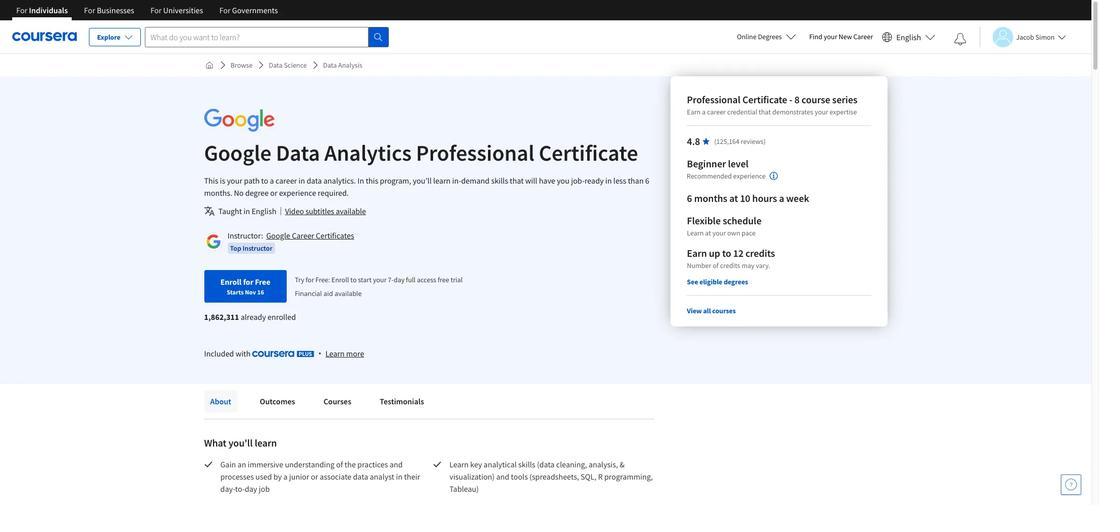 Task type: describe. For each thing, give the bounding box(es) containing it.
find your new career
[[810, 32, 874, 41]]

7-
[[388, 275, 394, 284]]

about link
[[204, 390, 238, 413]]

for for individuals
[[16, 5, 27, 15]]

your inside try for free: enroll to start your 7-day full access free trial financial aid available
[[373, 275, 387, 284]]

months.
[[204, 188, 232, 198]]

courses link
[[318, 390, 358, 413]]

10
[[740, 192, 751, 205]]

series
[[833, 93, 858, 106]]

demand
[[462, 176, 490, 186]]

outcomes
[[260, 396, 295, 406]]

0 vertical spatial google
[[204, 139, 272, 167]]

coursera image
[[12, 29, 77, 45]]

you'll
[[413, 176, 432, 186]]

google data analytics professional certificate
[[204, 139, 639, 167]]

recommended
[[687, 172, 732, 181]]

instructor
[[243, 244, 273, 253]]

jacob simon button
[[980, 27, 1067, 47]]

online
[[738, 32, 757, 41]]

1 horizontal spatial at
[[730, 192, 738, 205]]

free:
[[316, 275, 330, 284]]

job
[[259, 484, 270, 494]]

individuals
[[29, 5, 68, 15]]

1 horizontal spatial of
[[713, 261, 719, 270]]

ready
[[585, 176, 604, 186]]

career inside instructor: google career certificates top instructor
[[292, 230, 314, 241]]

information about difficulty level pre-requisites. image
[[770, 172, 778, 180]]

with
[[236, 348, 251, 359]]

the
[[345, 459, 356, 470]]

to for this is your path to a career in data analytics. in this program, you'll learn in-demand skills that will have you job-ready in less than 6 months. no degree or experience required.
[[261, 176, 268, 186]]

your inside flexible schedule learn at your own pace
[[713, 228, 726, 238]]

about
[[210, 396, 231, 406]]

2 horizontal spatial to
[[723, 247, 732, 259]]

for for enroll
[[243, 277, 254, 287]]

0 horizontal spatial certificate
[[539, 139, 639, 167]]

reviews)
[[741, 137, 766, 146]]

of inside gain an immersive understanding of the practices and processes used by a junior or associate data analyst in their day-to-day job
[[336, 459, 343, 470]]

coursera plus image
[[252, 351, 315, 357]]

data inside gain an immersive understanding of the practices and processes used by a junior or associate data analyst in their day-to-day job
[[353, 472, 369, 482]]

demonstrates
[[773, 107, 814, 117]]

degree
[[245, 188, 269, 198]]

immersive
[[248, 459, 283, 470]]

learn more link
[[326, 347, 364, 360]]

skills inside this is your path to a career in data analytics. in this program, you'll learn in-demand skills that will have you job-ready in less than 6 months. no degree or experience required.
[[492, 176, 509, 186]]

12
[[733, 247, 744, 259]]

data for data analysis
[[323, 61, 337, 70]]

analytical
[[484, 459, 517, 470]]

4.8
[[687, 135, 700, 148]]

months
[[694, 192, 728, 205]]

(125,164 reviews)
[[715, 137, 766, 146]]

course
[[802, 93, 831, 106]]

is
[[220, 176, 226, 186]]

starts
[[227, 288, 244, 296]]

may
[[742, 261, 755, 270]]

enroll for free starts nov 16
[[221, 277, 271, 296]]

learn key analytical skills (data cleaning, analysis, & visualization) and tools (spreadsheets, sql, r programming, tableau)
[[450, 459, 655, 494]]

your inside professional certificate - 8 course series earn a career credential that demonstrates your expertise
[[815, 107, 829, 117]]

for governments
[[220, 5, 278, 15]]

google inside instructor: google career certificates top instructor
[[266, 230, 290, 241]]

for for universities
[[151, 5, 162, 15]]

What do you want to learn? text field
[[145, 27, 369, 47]]

used
[[256, 472, 272, 482]]

1 horizontal spatial career
[[854, 32, 874, 41]]

more
[[346, 348, 364, 359]]

available inside try for free: enroll to start your 7-day full access free trial financial aid available
[[335, 289, 362, 298]]

•
[[319, 348, 322, 359]]

a left week
[[779, 192, 785, 205]]

eligible
[[700, 277, 723, 286]]

testimonials link
[[374, 390, 431, 413]]

for universities
[[151, 5, 203, 15]]

explore
[[97, 33, 121, 42]]

see eligible degrees button
[[687, 277, 748, 287]]

by
[[274, 472, 282, 482]]

governments
[[232, 5, 278, 15]]

day inside gain an immersive understanding of the practices and processes used by a junior or associate data analyst in their day-to-day job
[[245, 484, 257, 494]]

free
[[438, 275, 450, 284]]

video subtitles available
[[285, 206, 366, 216]]

up
[[709, 247, 721, 259]]

no
[[234, 188, 244, 198]]

0 vertical spatial experience
[[734, 172, 766, 181]]

learn inside this is your path to a career in data analytics. in this program, you'll learn in-demand skills that will have you job-ready in less than 6 months. no degree or experience required.
[[434, 176, 451, 186]]

16
[[257, 288, 264, 296]]

certificates
[[316, 230, 354, 241]]

career inside this is your path to a career in data analytics. in this program, you'll learn in-demand skills that will have you job-ready in less than 6 months. no degree or experience required.
[[276, 176, 297, 186]]

learn inside flexible schedule learn at your own pace
[[687, 228, 704, 238]]

simon
[[1036, 32, 1056, 41]]

banner navigation
[[8, 0, 286, 28]]

for businesses
[[84, 5, 134, 15]]

outcomes link
[[254, 390, 301, 413]]

try for free: enroll to start your 7-day full access free trial financial aid available
[[295, 275, 463, 298]]

help center image
[[1066, 479, 1078, 491]]

in right taught
[[244, 206, 250, 216]]

in left less
[[606, 176, 612, 186]]

what
[[204, 437, 227, 449]]

data inside this is your path to a career in data analytics. in this program, you'll learn in-demand skills that will have you job-ready in less than 6 months. no degree or experience required.
[[307, 176, 322, 186]]

day-
[[221, 484, 235, 494]]

practices
[[358, 459, 388, 470]]

own
[[728, 228, 741, 238]]

your inside this is your path to a career in data analytics. in this program, you'll learn in-demand skills that will have you job-ready in less than 6 months. no degree or experience required.
[[227, 176, 243, 186]]

home image
[[205, 61, 213, 69]]

english button
[[879, 20, 940, 53]]

in-
[[453, 176, 462, 186]]

that inside professional certificate - 8 course series earn a career credential that demonstrates your expertise
[[759, 107, 771, 117]]

and inside gain an immersive understanding of the practices and processes used by a junior or associate data analyst in their day-to-day job
[[390, 459, 403, 470]]

a inside professional certificate - 8 course series earn a career credential that demonstrates your expertise
[[702, 107, 706, 117]]

online degrees
[[738, 32, 782, 41]]

video subtitles available button
[[285, 205, 366, 217]]

a inside gain an immersive understanding of the practices and processes used by a junior or associate data analyst in their day-to-day job
[[284, 472, 288, 482]]

number
[[687, 261, 712, 270]]

in
[[358, 176, 364, 186]]

program,
[[380, 176, 412, 186]]

junior
[[289, 472, 309, 482]]

sql,
[[581, 472, 597, 482]]

visualization)
[[450, 472, 495, 482]]

new
[[839, 32, 853, 41]]

number of credits may vary.
[[687, 261, 771, 270]]

an
[[238, 459, 246, 470]]

free
[[255, 277, 271, 287]]

flexible schedule learn at your own pace
[[687, 214, 762, 238]]



Task type: locate. For each thing, give the bounding box(es) containing it.
financial aid available button
[[295, 289, 362, 298]]

available right "aid" on the bottom left of the page
[[335, 289, 362, 298]]

english
[[897, 32, 922, 42], [252, 206, 277, 216]]

1 horizontal spatial 6
[[687, 192, 692, 205]]

that inside this is your path to a career in data analytics. in this program, you'll learn in-demand skills that will have you job-ready in less than 6 months. no degree or experience required.
[[510, 176, 524, 186]]

2 earn from the top
[[687, 247, 707, 259]]

a right path
[[270, 176, 274, 186]]

career down video
[[292, 230, 314, 241]]

and inside 'learn key analytical skills (data cleaning, analysis, & visualization) and tools (spreadsheets, sql, r programming, tableau)'
[[497, 472, 510, 482]]

expertise
[[830, 107, 857, 117]]

at down flexible
[[705, 228, 711, 238]]

available down required.
[[336, 206, 366, 216]]

to-
[[235, 484, 245, 494]]

1 vertical spatial of
[[336, 459, 343, 470]]

learn inside 'learn key analytical skills (data cleaning, analysis, & visualization) and tools (spreadsheets, sql, r programming, tableau)'
[[450, 459, 469, 470]]

1 horizontal spatial learn
[[450, 459, 469, 470]]

career left credential
[[707, 107, 726, 117]]

all
[[704, 306, 711, 315]]

earn
[[687, 107, 701, 117], [687, 247, 707, 259]]

1 horizontal spatial for
[[306, 275, 314, 284]]

what you'll learn
[[204, 437, 277, 449]]

learn right •
[[326, 348, 345, 359]]

financial
[[295, 289, 322, 298]]

0 horizontal spatial that
[[510, 176, 524, 186]]

gain an immersive understanding of the practices and processes used by a junior or associate data analyst in their day-to-day job
[[221, 459, 422, 494]]

1 for from the left
[[16, 5, 27, 15]]

enroll up starts
[[221, 277, 242, 287]]

already
[[241, 312, 266, 322]]

for left universities
[[151, 5, 162, 15]]

to for try for free: enroll to start your 7-day full access free trial financial aid available
[[351, 275, 357, 284]]

0 horizontal spatial or
[[270, 188, 278, 198]]

degrees
[[724, 277, 748, 286]]

0 horizontal spatial career
[[276, 176, 297, 186]]

2 for from the left
[[84, 5, 95, 15]]

jacob
[[1017, 32, 1035, 41]]

(125,164
[[715, 137, 740, 146]]

6 months at 10 hours a week
[[687, 192, 810, 205]]

1 vertical spatial skills
[[519, 459, 536, 470]]

data down "the"
[[353, 472, 369, 482]]

credits up vary.
[[746, 247, 775, 259]]

0 horizontal spatial professional
[[416, 139, 535, 167]]

view all courses link
[[687, 306, 736, 315]]

or down understanding
[[311, 472, 318, 482]]

0 horizontal spatial experience
[[279, 188, 316, 198]]

learn down flexible
[[687, 228, 704, 238]]

skills inside 'learn key analytical skills (data cleaning, analysis, & visualization) and tools (spreadsheets, sql, r programming, tableau)'
[[519, 459, 536, 470]]

0 vertical spatial credits
[[746, 247, 775, 259]]

0 horizontal spatial for
[[243, 277, 254, 287]]

1 vertical spatial english
[[252, 206, 277, 216]]

day inside try for free: enroll to start your 7-day full access free trial financial aid available
[[394, 275, 405, 284]]

0 vertical spatial that
[[759, 107, 771, 117]]

1 earn from the top
[[687, 107, 701, 117]]

experience up video
[[279, 188, 316, 198]]

to left 12
[[723, 247, 732, 259]]

1 horizontal spatial skills
[[519, 459, 536, 470]]

see
[[687, 277, 698, 286]]

career right new
[[854, 32, 874, 41]]

1 vertical spatial 6
[[687, 192, 692, 205]]

cleaning,
[[557, 459, 587, 470]]

0 vertical spatial professional
[[687, 93, 741, 106]]

or inside gain an immersive understanding of the practices and processes used by a junior or associate data analyst in their day-to-day job
[[311, 472, 318, 482]]

available
[[336, 206, 366, 216], [335, 289, 362, 298]]

google career certificates image
[[206, 234, 221, 249]]

browse
[[231, 61, 253, 70]]

0 vertical spatial career
[[707, 107, 726, 117]]

your down the course
[[815, 107, 829, 117]]

6 inside this is your path to a career in data analytics. in this program, you'll learn in-demand skills that will have you job-ready in less than 6 months. no degree or experience required.
[[646, 176, 650, 186]]

0 horizontal spatial career
[[292, 230, 314, 241]]

universities
[[163, 5, 203, 15]]

0 vertical spatial and
[[390, 459, 403, 470]]

included
[[204, 348, 234, 359]]

data
[[269, 61, 283, 70], [323, 61, 337, 70], [276, 139, 320, 167]]

credential
[[728, 107, 758, 117]]

you
[[557, 176, 570, 186]]

learn left key
[[450, 459, 469, 470]]

data
[[307, 176, 322, 186], [353, 472, 369, 482]]

subtitles
[[306, 206, 334, 216]]

1 horizontal spatial to
[[351, 275, 357, 284]]

0 vertical spatial day
[[394, 275, 405, 284]]

analytics.
[[324, 176, 356, 186]]

0 horizontal spatial learn
[[326, 348, 345, 359]]

1 vertical spatial google
[[266, 230, 290, 241]]

required.
[[318, 188, 349, 198]]

online degrees button
[[729, 25, 805, 48]]

1 horizontal spatial or
[[311, 472, 318, 482]]

8
[[795, 93, 800, 106]]

that
[[759, 107, 771, 117], [510, 176, 524, 186]]

1 vertical spatial experience
[[279, 188, 316, 198]]

view all courses
[[687, 306, 736, 315]]

0 vertical spatial skills
[[492, 176, 509, 186]]

0 horizontal spatial data
[[307, 176, 322, 186]]

credits down earn up to 12 credits
[[720, 261, 741, 270]]

for
[[306, 275, 314, 284], [243, 277, 254, 287]]

pace
[[742, 228, 756, 238]]

1 horizontal spatial certificate
[[743, 93, 788, 106]]

1 vertical spatial to
[[723, 247, 732, 259]]

data science link
[[265, 56, 311, 74]]

1 horizontal spatial that
[[759, 107, 771, 117]]

a left credential
[[702, 107, 706, 117]]

0 horizontal spatial and
[[390, 459, 403, 470]]

for inside the enroll for free starts nov 16
[[243, 277, 254, 287]]

in inside gain an immersive understanding of the practices and processes used by a junior or associate data analyst in their day-to-day job
[[396, 472, 403, 482]]

to inside try for free: enroll to start your 7-day full access free trial financial aid available
[[351, 275, 357, 284]]

1 horizontal spatial english
[[897, 32, 922, 42]]

certificate inside professional certificate - 8 course series earn a career credential that demonstrates your expertise
[[743, 93, 788, 106]]

2 vertical spatial learn
[[450, 459, 469, 470]]

1 vertical spatial or
[[311, 472, 318, 482]]

certificate up credential
[[743, 93, 788, 106]]

hours
[[753, 192, 777, 205]]

your right is
[[227, 176, 243, 186]]

for left 'individuals'
[[16, 5, 27, 15]]

1 horizontal spatial professional
[[687, 93, 741, 106]]

2 horizontal spatial learn
[[687, 228, 704, 238]]

career up video
[[276, 176, 297, 186]]

and up analyst on the left bottom of the page
[[390, 459, 403, 470]]

professional up demand
[[416, 139, 535, 167]]

skills up tools
[[519, 459, 536, 470]]

recommended experience
[[687, 172, 766, 181]]

earn up 4.8
[[687, 107, 701, 117]]

science
[[284, 61, 307, 70]]

beginner
[[687, 157, 726, 170]]

0 horizontal spatial english
[[252, 206, 277, 216]]

at left 10
[[730, 192, 738, 205]]

in left their
[[396, 472, 403, 482]]

find your new career link
[[805, 31, 879, 43]]

or inside this is your path to a career in data analytics. in this program, you'll learn in-demand skills that will have you job-ready in less than 6 months. no degree or experience required.
[[270, 188, 278, 198]]

1 vertical spatial data
[[353, 472, 369, 482]]

for left businesses at the left top of the page
[[84, 5, 95, 15]]

find
[[810, 32, 823, 41]]

learn up the immersive
[[255, 437, 277, 449]]

1 horizontal spatial learn
[[434, 176, 451, 186]]

0 vertical spatial available
[[336, 206, 366, 216]]

3 for from the left
[[151, 5, 162, 15]]

1 vertical spatial day
[[245, 484, 257, 494]]

full
[[406, 275, 416, 284]]

earn inside professional certificate - 8 course series earn a career credential that demonstrates your expertise
[[687, 107, 701, 117]]

career
[[707, 107, 726, 117], [276, 176, 297, 186]]

0 horizontal spatial 6
[[646, 176, 650, 186]]

1 vertical spatial career
[[292, 230, 314, 241]]

6 right than
[[646, 176, 650, 186]]

to left start
[[351, 275, 357, 284]]

certificate up the ready
[[539, 139, 639, 167]]

0 horizontal spatial credits
[[720, 261, 741, 270]]

day left full
[[394, 275, 405, 284]]

google image
[[204, 109, 274, 132]]

None search field
[[145, 27, 389, 47]]

for individuals
[[16, 5, 68, 15]]

key
[[471, 459, 482, 470]]

1 vertical spatial learn
[[255, 437, 277, 449]]

1 horizontal spatial career
[[707, 107, 726, 117]]

2 vertical spatial to
[[351, 275, 357, 284]]

skills
[[492, 176, 509, 186], [519, 459, 536, 470]]

0 horizontal spatial learn
[[255, 437, 277, 449]]

your right find at the right of the page
[[824, 32, 838, 41]]

6 left months
[[687, 192, 692, 205]]

schedule
[[723, 214, 762, 227]]

week
[[787, 192, 810, 205]]

1 horizontal spatial credits
[[746, 247, 775, 259]]

0 vertical spatial career
[[854, 32, 874, 41]]

to right path
[[261, 176, 268, 186]]

for for governments
[[220, 5, 231, 15]]

0 horizontal spatial skills
[[492, 176, 509, 186]]

enroll
[[332, 275, 349, 284], [221, 277, 242, 287]]

experience down level
[[734, 172, 766, 181]]

1 vertical spatial at
[[705, 228, 711, 238]]

for for try
[[306, 275, 314, 284]]

available inside button
[[336, 206, 366, 216]]

data up required.
[[307, 176, 322, 186]]

of
[[713, 261, 719, 270], [336, 459, 343, 470]]

0 vertical spatial or
[[270, 188, 278, 198]]

1 vertical spatial credits
[[720, 261, 741, 270]]

enroll inside the enroll for free starts nov 16
[[221, 277, 242, 287]]

vary.
[[756, 261, 771, 270]]

explore button
[[89, 28, 141, 46]]

that left will
[[510, 176, 524, 186]]

your left own
[[713, 228, 726, 238]]

of down up
[[713, 261, 719, 270]]

4 for from the left
[[220, 5, 231, 15]]

at inside flexible schedule learn at your own pace
[[705, 228, 711, 238]]

show notifications image
[[955, 33, 967, 45]]

data analysis link
[[319, 56, 367, 74]]

trial
[[451, 275, 463, 284]]

0 vertical spatial earn
[[687, 107, 701, 117]]

(spreadsheets,
[[530, 472, 580, 482]]

this
[[204, 176, 218, 186]]

earn up number
[[687, 247, 707, 259]]

1 horizontal spatial day
[[394, 275, 405, 284]]

google up path
[[204, 139, 272, 167]]

view
[[687, 306, 702, 315]]

1 vertical spatial available
[[335, 289, 362, 298]]

in up video
[[299, 176, 305, 186]]

video
[[285, 206, 304, 216]]

professional up credential
[[687, 93, 741, 106]]

career
[[854, 32, 874, 41], [292, 230, 314, 241]]

for for businesses
[[84, 5, 95, 15]]

0 vertical spatial of
[[713, 261, 719, 270]]

for inside try for free: enroll to start your 7-day full access free trial financial aid available
[[306, 275, 314, 284]]

enroll right free:
[[332, 275, 349, 284]]

or right degree
[[270, 188, 278, 198]]

enroll inside try for free: enroll to start your 7-day full access free trial financial aid available
[[332, 275, 349, 284]]

professional inside professional certificate - 8 course series earn a career credential that demonstrates your expertise
[[687, 93, 741, 106]]

data for data science
[[269, 61, 283, 70]]

for left 'governments'
[[220, 5, 231, 15]]

0 vertical spatial learn
[[434, 176, 451, 186]]

1 horizontal spatial enroll
[[332, 275, 349, 284]]

career inside professional certificate - 8 course series earn a career credential that demonstrates your expertise
[[707, 107, 726, 117]]

nov
[[245, 288, 256, 296]]

skills right demand
[[492, 176, 509, 186]]

1 vertical spatial earn
[[687, 247, 707, 259]]

for right try
[[306, 275, 314, 284]]

start
[[358, 275, 372, 284]]

professional certificate - 8 course series earn a career credential that demonstrates your expertise
[[687, 93, 858, 117]]

experience inside this is your path to a career in data analytics. in this program, you'll learn in-demand skills that will have you job-ready in less than 6 months. no degree or experience required.
[[279, 188, 316, 198]]

0 horizontal spatial day
[[245, 484, 257, 494]]

to inside this is your path to a career in data analytics. in this program, you'll learn in-demand skills that will have you job-ready in less than 6 months. no degree or experience required.
[[261, 176, 268, 186]]

1 vertical spatial learn
[[326, 348, 345, 359]]

0 horizontal spatial at
[[705, 228, 711, 238]]

access
[[417, 275, 437, 284]]

analysis,
[[589, 459, 619, 470]]

a
[[702, 107, 706, 117], [270, 176, 274, 186], [779, 192, 785, 205], [284, 472, 288, 482]]

1 horizontal spatial and
[[497, 472, 510, 482]]

1 horizontal spatial experience
[[734, 172, 766, 181]]

-
[[790, 93, 793, 106]]

0 vertical spatial to
[[261, 176, 268, 186]]

1 vertical spatial and
[[497, 472, 510, 482]]

0 horizontal spatial enroll
[[221, 277, 242, 287]]

associate
[[320, 472, 352, 482]]

a inside this is your path to a career in data analytics. in this program, you'll learn in-demand skills that will have you job-ready in less than 6 months. no degree or experience required.
[[270, 176, 274, 186]]

0 vertical spatial learn
[[687, 228, 704, 238]]

learn inside • learn more
[[326, 348, 345, 359]]

0 horizontal spatial of
[[336, 459, 343, 470]]

google up instructor
[[266, 230, 290, 241]]

1 horizontal spatial data
[[353, 472, 369, 482]]

a right by
[[284, 472, 288, 482]]

instructor:
[[228, 230, 263, 241]]

understanding
[[285, 459, 335, 470]]

1 vertical spatial professional
[[416, 139, 535, 167]]

0 vertical spatial english
[[897, 32, 922, 42]]

0 vertical spatial at
[[730, 192, 738, 205]]

1,862,311 already enrolled
[[204, 312, 296, 322]]

0 horizontal spatial to
[[261, 176, 268, 186]]

or
[[270, 188, 278, 198], [311, 472, 318, 482]]

aid
[[324, 289, 333, 298]]

have
[[539, 176, 556, 186]]

1 vertical spatial career
[[276, 176, 297, 186]]

0 vertical spatial 6
[[646, 176, 650, 186]]

for up the nov
[[243, 277, 254, 287]]

english inside button
[[897, 32, 922, 42]]

1 vertical spatial certificate
[[539, 139, 639, 167]]

1 vertical spatial that
[[510, 176, 524, 186]]

of left "the"
[[336, 459, 343, 470]]

and down analytical
[[497, 472, 510, 482]]

courses
[[324, 396, 352, 406]]

0 vertical spatial data
[[307, 176, 322, 186]]

that right credential
[[759, 107, 771, 117]]

0 vertical spatial certificate
[[743, 93, 788, 106]]

experience
[[734, 172, 766, 181], [279, 188, 316, 198]]

learn left in-
[[434, 176, 451, 186]]

your left the 7-
[[373, 275, 387, 284]]

instructor: google career certificates top instructor
[[228, 230, 354, 253]]

day left 'job'
[[245, 484, 257, 494]]



Task type: vqa. For each thing, say whether or not it's contained in the screenshot.
The Leverage
no



